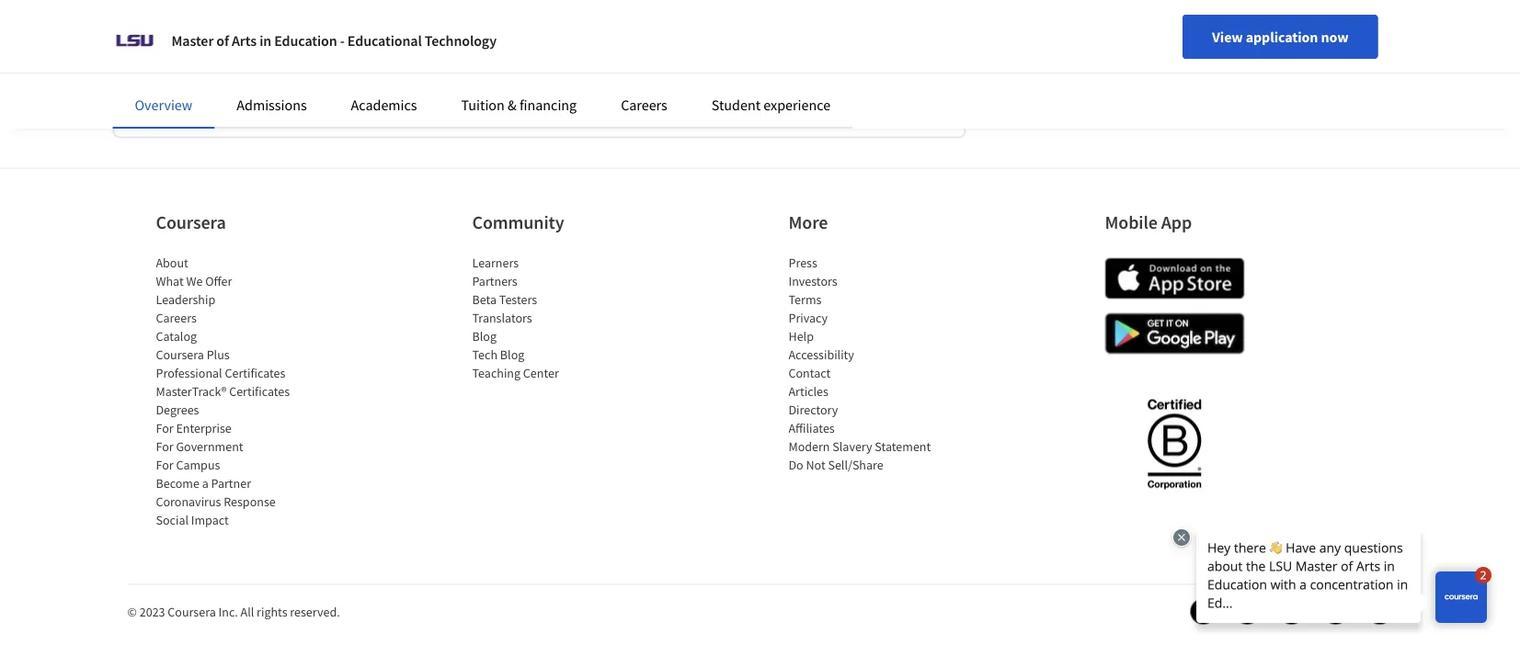 Task type: describe. For each thing, give the bounding box(es) containing it.
coursera linkedin image
[[1235, 600, 1261, 625]]

overview
[[135, 96, 193, 114]]

translators
[[472, 310, 532, 326]]

tuition
[[461, 96, 505, 114]]

for campus link
[[156, 457, 220, 474]]

impact
[[191, 512, 229, 529]]

coursera youtube image
[[1323, 600, 1349, 625]]

modern
[[789, 439, 830, 455]]

0 vertical spatial certificates
[[225, 365, 286, 382]]

offer
[[205, 273, 232, 290]]

press
[[789, 255, 818, 271]]

for enterprise link
[[156, 420, 232, 437]]

become a partner link
[[156, 475, 251, 492]]

©
[[127, 604, 137, 621]]

become
[[156, 475, 200, 492]]

rights
[[257, 604, 287, 621]]

academics link
[[351, 96, 417, 114]]

learners link
[[472, 255, 519, 271]]

mastertrack®
[[156, 383, 227, 400]]

catalog
[[156, 328, 197, 345]]

teaching
[[472, 365, 521, 382]]

partners link
[[472, 273, 518, 290]]

student experience link
[[712, 96, 831, 114]]

-
[[340, 31, 345, 50]]

what
[[156, 273, 184, 290]]

© 2023 coursera inc. all rights reserved.
[[127, 604, 340, 621]]

articles
[[789, 383, 829, 400]]

master
[[172, 31, 214, 50]]

in
[[260, 31, 271, 50]]

master of arts in education - educational technology
[[172, 31, 497, 50]]

response
[[224, 494, 276, 510]]

&
[[508, 96, 517, 114]]

logo of certified b corporation image
[[1137, 389, 1212, 499]]

investors link
[[789, 273, 838, 290]]

not
[[806, 457, 826, 474]]

help link
[[789, 328, 814, 345]]

of
[[216, 31, 229, 50]]

student experience
[[712, 96, 831, 114]]

directory link
[[789, 402, 838, 418]]

blog link
[[472, 328, 497, 345]]

view application now
[[1212, 28, 1349, 46]]

about
[[156, 255, 188, 271]]

press link
[[789, 255, 818, 271]]

academics
[[351, 96, 417, 114]]

application
[[1246, 28, 1318, 46]]

contact
[[789, 365, 831, 382]]

arts
[[232, 31, 257, 50]]

testers
[[499, 291, 537, 308]]

list for more
[[789, 254, 945, 475]]

mobile
[[1105, 211, 1158, 234]]

contact link
[[789, 365, 831, 382]]

technology
[[425, 31, 497, 50]]

professional certificates link
[[156, 365, 286, 382]]

terms link
[[789, 291, 822, 308]]

coursera plus link
[[156, 347, 230, 363]]

2023
[[140, 604, 165, 621]]

1 vertical spatial careers link
[[156, 310, 197, 326]]

1 horizontal spatial careers
[[621, 96, 668, 114]]

help
[[789, 328, 814, 345]]

social impact link
[[156, 512, 229, 529]]

0 vertical spatial coursera
[[156, 211, 226, 234]]

translators link
[[472, 310, 532, 326]]

terms
[[789, 291, 822, 308]]

careers inside about what we offer leadership careers catalog coursera plus professional certificates mastertrack® certificates degrees for enterprise for government for campus become a partner coronavirus response social impact
[[156, 310, 197, 326]]

experience
[[764, 96, 831, 114]]

coronavirus
[[156, 494, 221, 510]]

investors
[[789, 273, 838, 290]]

statement
[[875, 439, 931, 455]]

3 for from the top
[[156, 457, 174, 474]]

teaching center link
[[472, 365, 559, 382]]

get it on google play image
[[1105, 314, 1245, 355]]

tuition & financing
[[461, 96, 577, 114]]

for government link
[[156, 439, 243, 455]]

beta
[[472, 291, 497, 308]]

admissions link
[[237, 96, 307, 114]]



Task type: locate. For each thing, give the bounding box(es) containing it.
careers link
[[621, 96, 668, 114], [156, 310, 197, 326]]

about link
[[156, 255, 188, 271]]

overview link
[[135, 96, 193, 114]]

blog up tech
[[472, 328, 497, 345]]

certificates down professional certificates link
[[229, 383, 290, 400]]

0 horizontal spatial blog
[[472, 328, 497, 345]]

tuition & financing link
[[461, 96, 577, 114]]

learners
[[472, 255, 519, 271]]

0 horizontal spatial careers link
[[156, 310, 197, 326]]

view application now button
[[1183, 15, 1378, 59]]

list
[[156, 254, 312, 530], [472, 254, 629, 383], [789, 254, 945, 475]]

learners partners beta testers translators blog tech blog teaching center
[[472, 255, 559, 382]]

articles link
[[789, 383, 829, 400]]

we
[[186, 273, 203, 290]]

modern slavery statement link
[[789, 439, 931, 455]]

social
[[156, 512, 189, 529]]

careers
[[621, 96, 668, 114], [156, 310, 197, 326]]

0 vertical spatial for
[[156, 420, 174, 437]]

student
[[712, 96, 761, 114]]

1 list from the left
[[156, 254, 312, 530]]

reserved.
[[290, 604, 340, 621]]

for up for campus link
[[156, 439, 174, 455]]

1 vertical spatial coursera
[[156, 347, 204, 363]]

list containing about
[[156, 254, 312, 530]]

campus
[[176, 457, 220, 474]]

partners
[[472, 273, 518, 290]]

admissions
[[237, 96, 307, 114]]

list for coursera
[[156, 254, 312, 530]]

center
[[523, 365, 559, 382]]

careers link left student
[[621, 96, 668, 114]]

coursera inside about what we offer leadership careers catalog coursera plus professional certificates mastertrack® certificates degrees for enterprise for government for campus become a partner coronavirus response social impact
[[156, 347, 204, 363]]

coursera down catalog link
[[156, 347, 204, 363]]

accessibility link
[[789, 347, 854, 363]]

catalog link
[[156, 328, 197, 345]]

mobile app
[[1105, 211, 1192, 234]]

for down degrees
[[156, 420, 174, 437]]

education
[[274, 31, 337, 50]]

1 horizontal spatial list
[[472, 254, 629, 383]]

0 vertical spatial blog
[[472, 328, 497, 345]]

louisiana state university logo image
[[113, 18, 157, 63]]

affiliates
[[789, 420, 835, 437]]

1 horizontal spatial careers link
[[621, 96, 668, 114]]

2 horizontal spatial list
[[789, 254, 945, 475]]

1 for from the top
[[156, 420, 174, 437]]

download on the app store image
[[1105, 258, 1245, 300]]

beta testers link
[[472, 291, 537, 308]]

list containing learners
[[472, 254, 629, 383]]

accessibility
[[789, 347, 854, 363]]

for up become
[[156, 457, 174, 474]]

2 vertical spatial for
[[156, 457, 174, 474]]

for
[[156, 420, 174, 437], [156, 439, 174, 455], [156, 457, 174, 474]]

degrees
[[156, 402, 199, 418]]

0 horizontal spatial list
[[156, 254, 312, 530]]

degrees link
[[156, 402, 199, 418]]

1 horizontal spatial blog
[[500, 347, 525, 363]]

all
[[241, 604, 254, 621]]

certificates
[[225, 365, 286, 382], [229, 383, 290, 400]]

careers left student
[[621, 96, 668, 114]]

press investors terms privacy help accessibility contact articles directory affiliates modern slavery statement do not sell/share
[[789, 255, 931, 474]]

careers link up the catalog
[[156, 310, 197, 326]]

1 vertical spatial for
[[156, 439, 174, 455]]

sell/share
[[828, 457, 884, 474]]

coursera
[[156, 211, 226, 234], [156, 347, 204, 363], [168, 604, 216, 621]]

now
[[1321, 28, 1349, 46]]

1 vertical spatial careers
[[156, 310, 197, 326]]

community
[[472, 211, 564, 234]]

coursera facebook image
[[1191, 600, 1216, 625]]

directory
[[789, 402, 838, 418]]

inc.
[[218, 604, 238, 621]]

blog up 'teaching center' link
[[500, 347, 525, 363]]

coursera instagram image
[[1367, 600, 1393, 625]]

plus
[[207, 347, 230, 363]]

tech blog link
[[472, 347, 525, 363]]

enterprise
[[176, 420, 232, 437]]

leadership link
[[156, 291, 215, 308]]

coursera up "about"
[[156, 211, 226, 234]]

privacy link
[[789, 310, 828, 326]]

1 vertical spatial blog
[[500, 347, 525, 363]]

what we offer link
[[156, 273, 232, 290]]

do
[[789, 457, 804, 474]]

about what we offer leadership careers catalog coursera plus professional certificates mastertrack® certificates degrees for enterprise for government for campus become a partner coronavirus response social impact
[[156, 255, 290, 529]]

0 horizontal spatial careers
[[156, 310, 197, 326]]

leadership
[[156, 291, 215, 308]]

partner
[[211, 475, 251, 492]]

list containing press
[[789, 254, 945, 475]]

2 list from the left
[[472, 254, 629, 383]]

a
[[202, 475, 209, 492]]

coronavirus response link
[[156, 494, 276, 510]]

2 for from the top
[[156, 439, 174, 455]]

coursera twitter image
[[1279, 600, 1305, 625]]

0 vertical spatial careers link
[[621, 96, 668, 114]]

mastertrack® certificates link
[[156, 383, 290, 400]]

educational
[[348, 31, 422, 50]]

government
[[176, 439, 243, 455]]

list for community
[[472, 254, 629, 383]]

view
[[1212, 28, 1243, 46]]

2 vertical spatial coursera
[[168, 604, 216, 621]]

affiliates link
[[789, 420, 835, 437]]

app
[[1161, 211, 1192, 234]]

privacy
[[789, 310, 828, 326]]

more
[[789, 211, 828, 234]]

financing
[[520, 96, 577, 114]]

careers up the catalog
[[156, 310, 197, 326]]

do not sell/share link
[[789, 457, 884, 474]]

certificates up mastertrack® certificates link
[[225, 365, 286, 382]]

1 vertical spatial certificates
[[229, 383, 290, 400]]

coursera left the inc.
[[168, 604, 216, 621]]

slavery
[[833, 439, 872, 455]]

0 vertical spatial careers
[[621, 96, 668, 114]]

3 list from the left
[[789, 254, 945, 475]]



Task type: vqa. For each thing, say whether or not it's contained in the screenshot.
Inc.
yes



